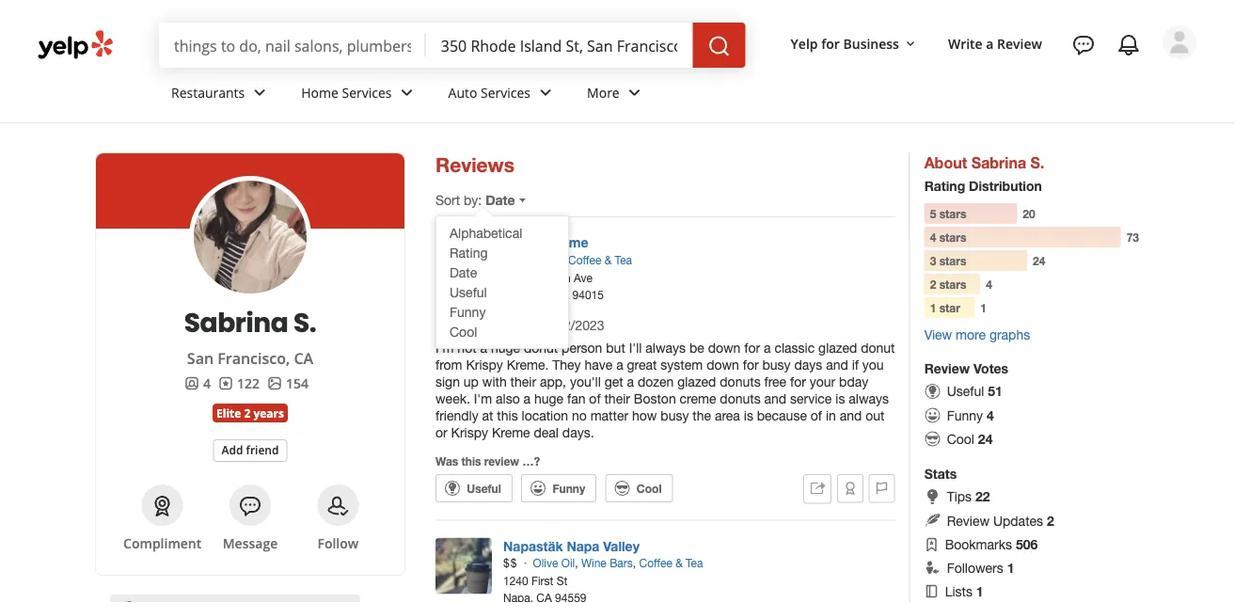 Task type: locate. For each thing, give the bounding box(es) containing it.
auto services link
[[433, 68, 572, 122]]

2 none field from the left
[[441, 35, 678, 56]]

24 chevron down v2 image down the near text field on the top of the page
[[535, 82, 557, 104]]

4.0 star rating image
[[436, 316, 532, 333]]

0 vertical spatial krispy
[[504, 235, 544, 250]]

0 horizontal spatial 24 chevron down v2 image
[[249, 82, 271, 104]]

24 down funny 4
[[979, 431, 993, 447]]

3 stars from the top
[[940, 254, 967, 267]]

4 right 16 friends v2 image
[[203, 374, 211, 392]]

useful down review votes on the bottom of page
[[947, 384, 985, 399]]

you'll
[[570, 374, 601, 390]]

days.
[[563, 425, 594, 440]]

1 horizontal spatial kreme
[[547, 235, 589, 250]]

cool down funny 4
[[947, 431, 975, 447]]

down right be
[[708, 340, 741, 356]]

1 vertical spatial always
[[849, 391, 889, 407]]

rating inside alphabetical rating date useful funny cool
[[450, 245, 488, 260]]

2 horizontal spatial 2
[[1047, 513, 1055, 528]]

home services link
[[286, 68, 433, 122]]

donuts up area
[[720, 391, 761, 407]]

None search field
[[159, 23, 750, 68]]

1 horizontal spatial glazed
[[819, 340, 858, 356]]

write a review
[[949, 34, 1043, 52]]

i'm up from
[[436, 340, 454, 356]]

if
[[852, 357, 859, 373]]

donut up you
[[861, 340, 896, 356]]

0 horizontal spatial none field
[[174, 35, 411, 56]]

busy down boston
[[661, 408, 689, 423]]

coffee & tea link up ave
[[568, 253, 633, 266]]

1 horizontal spatial busy
[[763, 357, 791, 373]]

4 stars
[[931, 231, 967, 244]]

2 right elite
[[244, 405, 251, 421]]

stars for 2 stars
[[940, 278, 967, 291]]

creme
[[680, 391, 717, 407]]

2 vertical spatial 2
[[1047, 513, 1055, 528]]

review votes
[[925, 361, 1009, 376]]

2 donuts from the top
[[720, 391, 761, 407]]

0 vertical spatial this
[[497, 408, 518, 423]]

funny inside the funny link
[[553, 482, 586, 495]]

0 horizontal spatial their
[[511, 374, 537, 390]]

24 chevron down v2 image for auto services
[[535, 82, 557, 104]]

0 vertical spatial coffee & tea link
[[568, 253, 633, 266]]

i'm not a huge donut person but i'll always be down for a classic glazed donut from krispy kreme. they have a great system down for busy days and if you sign up with their app, you'll get a dozen glazed donuts free for your bday week. i'm also a huge fan of their boston creme donuts and service is always friendly at this location no matter how busy the area is because of in and out or krispy kreme deal days.
[[436, 340, 896, 440]]

1 vertical spatial is
[[744, 408, 754, 423]]

1 none field from the left
[[174, 35, 411, 56]]

1 vertical spatial s.
[[294, 304, 316, 341]]

compliment image
[[151, 495, 174, 518]]

1575
[[504, 271, 529, 284]]

0 horizontal spatial tea
[[615, 253, 633, 266]]

alphabetical
[[450, 225, 523, 240]]

down right system
[[707, 357, 740, 373]]

review
[[484, 455, 520, 468]]

24 chevron down v2 image inside restaurants link
[[249, 82, 271, 104]]

24 chevron down v2 image
[[396, 82, 418, 104], [624, 82, 646, 104]]

Near text field
[[441, 35, 678, 56]]

24 chevron down v2 image
[[249, 82, 271, 104], [535, 82, 557, 104]]

a right the not
[[480, 340, 488, 356]]

stars right 3
[[940, 254, 967, 267]]

ca down sullivan
[[554, 288, 570, 301]]

this right was
[[462, 455, 481, 468]]

useful down was this review …?
[[467, 482, 501, 495]]

94015
[[573, 288, 604, 301]]

bookmarks 506
[[946, 537, 1038, 552]]

their down get
[[605, 391, 631, 407]]

coffee & tea link
[[568, 253, 633, 266], [639, 557, 704, 570]]

stars
[[940, 207, 967, 220], [940, 231, 967, 244], [940, 254, 967, 267], [940, 278, 967, 291]]

review down view
[[925, 361, 970, 376]]

2 stars from the top
[[940, 231, 967, 244]]

huge up kreme.
[[491, 340, 520, 356]]

always up system
[[646, 340, 686, 356]]

for right yelp
[[822, 34, 840, 52]]

1 horizontal spatial 24
[[1033, 254, 1046, 267]]

date right by:
[[486, 192, 515, 208]]

1 services from the left
[[342, 83, 392, 101]]

yelp for business
[[791, 34, 900, 52]]

funny down the days.
[[553, 482, 586, 495]]

i'm up at
[[474, 391, 492, 407]]

message image
[[239, 495, 262, 518]]

22
[[976, 489, 991, 505]]

1 horizontal spatial sabrina
[[972, 153, 1027, 171]]

home services
[[301, 83, 392, 101]]

0 horizontal spatial donut
[[524, 340, 558, 356]]

you
[[863, 357, 884, 373]]

years
[[254, 405, 284, 421]]

always up "out"
[[849, 391, 889, 407]]

sign
[[436, 374, 460, 390]]

kreme down at
[[492, 425, 530, 440]]

2 services from the left
[[481, 83, 531, 101]]

services for home services
[[342, 83, 392, 101]]

is right area
[[744, 408, 754, 423]]

10/22/2023
[[537, 318, 605, 333]]

votes
[[974, 361, 1009, 376]]

506
[[1016, 537, 1038, 552]]

date inside alphabetical rating date useful funny cool
[[450, 264, 477, 280]]

services for auto services
[[481, 83, 531, 101]]

donuts left the free
[[720, 374, 761, 390]]

0 horizontal spatial funny
[[450, 304, 486, 320]]

1 vertical spatial coffee
[[639, 557, 673, 570]]

1 horizontal spatial tea
[[686, 557, 704, 570]]

review down tips 22
[[947, 513, 990, 528]]

s.
[[1031, 153, 1045, 171], [294, 304, 316, 341]]

more link
[[572, 68, 661, 122]]

a right write
[[987, 34, 994, 52]]

message
[[223, 534, 278, 552]]

24 chevron down v2 image inside more link
[[624, 82, 646, 104]]

review for review votes
[[925, 361, 970, 376]]

1 horizontal spatial date
[[486, 192, 515, 208]]

always
[[646, 340, 686, 356], [849, 391, 889, 407]]

1 horizontal spatial services
[[481, 83, 531, 101]]

1 donut from the left
[[524, 340, 558, 356]]

, down valley
[[633, 557, 636, 570]]

cool up valley
[[637, 482, 662, 495]]

valley
[[604, 538, 640, 554]]

donut up kreme.
[[524, 340, 558, 356]]

1 horizontal spatial cool link
[[606, 474, 673, 503]]

coffee right bars
[[639, 557, 673, 570]]

0 vertical spatial review
[[998, 34, 1043, 52]]

funny link down daly
[[437, 302, 568, 322]]

1 horizontal spatial ,
[[575, 557, 578, 570]]

krispy up with
[[466, 357, 503, 373]]

0 vertical spatial glazed
[[819, 340, 858, 356]]

and down the free
[[765, 391, 787, 407]]

friend
[[246, 442, 279, 458]]

sabrina up distribution
[[972, 153, 1027, 171]]

1 horizontal spatial funny
[[553, 482, 586, 495]]

2 24 chevron down v2 image from the left
[[624, 82, 646, 104]]

1 left star
[[931, 301, 937, 314]]

0 vertical spatial donuts
[[720, 374, 761, 390]]

24 chevron down v2 image right the restaurants
[[249, 82, 271, 104]]

1 stars from the top
[[940, 207, 967, 220]]

date link
[[437, 263, 568, 282]]

1 horizontal spatial ca
[[554, 288, 570, 301]]

1 horizontal spatial this
[[497, 408, 518, 423]]

menu
[[437, 223, 568, 342]]

24 down 20 at the right
[[1033, 254, 1046, 267]]

of left in
[[811, 408, 823, 423]]

1 vertical spatial huge
[[535, 391, 564, 407]]

coffee & tea link right bars
[[639, 557, 704, 570]]

0 vertical spatial always
[[646, 340, 686, 356]]

out
[[866, 408, 885, 423]]

2 vertical spatial useful
[[467, 482, 501, 495]]

0 horizontal spatial cool link
[[437, 322, 568, 342]]

stars up "3 stars"
[[940, 231, 967, 244]]

1 horizontal spatial 2
[[931, 278, 937, 291]]

their
[[511, 374, 537, 390], [605, 391, 631, 407]]

this down also at bottom left
[[497, 408, 518, 423]]

of right fan
[[590, 391, 601, 407]]

1 vertical spatial glazed
[[678, 374, 717, 390]]

funny
[[450, 304, 486, 320], [947, 407, 984, 423], [553, 482, 586, 495]]

funny link down …?
[[522, 474, 597, 503]]

krispy inside krispy kreme , coffee & tea 1575 sullivan ave daly city, ca 94015
[[504, 235, 544, 250]]

1 24 chevron down v2 image from the left
[[396, 82, 418, 104]]

2 vertical spatial funny
[[553, 482, 586, 495]]

bob b. image
[[1163, 25, 1197, 59]]

dozen
[[638, 374, 674, 390]]

cool for cool
[[637, 482, 662, 495]]

1 vertical spatial date
[[450, 264, 477, 280]]

0 vertical spatial ca
[[554, 288, 570, 301]]

2 right updates
[[1047, 513, 1055, 528]]

stats
[[925, 466, 957, 482]]

0 horizontal spatial huge
[[491, 340, 520, 356]]

sullivan
[[532, 271, 571, 284]]

date down rating link
[[450, 264, 477, 280]]

i'm
[[436, 340, 454, 356], [474, 391, 492, 407]]

francisco,
[[218, 348, 290, 368]]

cool link up valley
[[606, 474, 673, 503]]

0 horizontal spatial sabrina
[[184, 304, 288, 341]]

busy
[[763, 357, 791, 373], [661, 408, 689, 423]]

coffee up ave
[[568, 253, 602, 266]]

sabrina up francisco,
[[184, 304, 288, 341]]

stars up star
[[940, 278, 967, 291]]

olive oil , wine bars , coffee & tea
[[533, 557, 704, 570]]

1 vertical spatial 24
[[979, 431, 993, 447]]

24 chevron down v2 image for more
[[624, 82, 646, 104]]

1 horizontal spatial none field
[[441, 35, 678, 56]]

, left wine
[[575, 557, 578, 570]]

4 inside 'friends' "element"
[[203, 374, 211, 392]]

ca inside krispy kreme , coffee & tea 1575 sullivan ave daly city, ca 94015
[[554, 288, 570, 301]]

huge
[[491, 340, 520, 356], [535, 391, 564, 407]]

0 vertical spatial is
[[836, 391, 846, 407]]

1 vertical spatial their
[[605, 391, 631, 407]]

funny up cool 24
[[947, 407, 984, 423]]

0 vertical spatial useful
[[450, 284, 487, 300]]

1 vertical spatial down
[[707, 357, 740, 373]]

0 vertical spatial i'm
[[436, 340, 454, 356]]

0 horizontal spatial of
[[590, 391, 601, 407]]

1 vertical spatial funny link
[[522, 474, 597, 503]]

0 vertical spatial kreme
[[547, 235, 589, 250]]

stars for 5 stars
[[940, 207, 967, 220]]

their down kreme.
[[511, 374, 537, 390]]

24 chevron down v2 image inside the home services link
[[396, 82, 418, 104]]

4 stars from the top
[[940, 278, 967, 291]]

review
[[998, 34, 1043, 52], [925, 361, 970, 376], [947, 513, 990, 528]]

24 chevron down v2 image left auto
[[396, 82, 418, 104]]

service
[[791, 391, 832, 407]]

coffee inside krispy kreme , coffee & tea 1575 sullivan ave daly city, ca 94015
[[568, 253, 602, 266]]

this
[[497, 408, 518, 423], [462, 455, 481, 468]]

followers
[[947, 560, 1004, 575]]

, inside krispy kreme , coffee & tea 1575 sullivan ave daly city, ca 94015
[[562, 253, 565, 266]]

matter
[[591, 408, 629, 423]]

1 horizontal spatial cool
[[637, 482, 662, 495]]

menu containing alphabetical
[[437, 223, 568, 342]]

rating down about
[[925, 178, 966, 194]]

boston
[[634, 391, 676, 407]]

ca inside sabrina s. san francisco, ca
[[294, 348, 314, 368]]

1 vertical spatial 2
[[244, 405, 251, 421]]

1 horizontal spatial is
[[836, 391, 846, 407]]

0 vertical spatial cool
[[450, 324, 477, 339]]

0 horizontal spatial services
[[342, 83, 392, 101]]

glazed up creme
[[678, 374, 717, 390]]

1 vertical spatial sabrina
[[184, 304, 288, 341]]

1 vertical spatial cool link
[[606, 474, 673, 503]]

is up in
[[836, 391, 846, 407]]

more
[[956, 327, 986, 343]]

$$
[[504, 557, 518, 570]]

was
[[436, 455, 459, 468]]

1 donuts from the top
[[720, 374, 761, 390]]

1 24 chevron down v2 image from the left
[[249, 82, 271, 104]]

for inside yelp for business button
[[822, 34, 840, 52]]

donut
[[524, 340, 558, 356], [861, 340, 896, 356]]

cool inside alphabetical rating date useful funny cool
[[450, 324, 477, 339]]

s. up distribution
[[1031, 153, 1045, 171]]

1 horizontal spatial always
[[849, 391, 889, 407]]

and right in
[[840, 408, 862, 423]]

by:
[[464, 192, 482, 208]]

star
[[940, 301, 961, 314]]

24 chevron down v2 image right more
[[624, 82, 646, 104]]

1 vertical spatial tea
[[686, 557, 704, 570]]

graphs
[[990, 327, 1031, 343]]

services right auto
[[481, 83, 531, 101]]

busy up the free
[[763, 357, 791, 373]]

2
[[931, 278, 937, 291], [244, 405, 251, 421], [1047, 513, 1055, 528]]

messages image
[[1073, 34, 1096, 56]]

0 vertical spatial date
[[486, 192, 515, 208]]

0 horizontal spatial coffee
[[568, 253, 602, 266]]

2 horizontal spatial funny
[[947, 407, 984, 423]]

krispy
[[504, 235, 544, 250], [466, 357, 503, 373], [451, 425, 488, 440]]

glazed
[[819, 340, 858, 356], [678, 374, 717, 390]]

funny inside alphabetical rating date useful funny cool
[[450, 304, 486, 320]]

stars right 5
[[940, 207, 967, 220]]

huge up location
[[535, 391, 564, 407]]

4 down 51
[[987, 407, 995, 423]]

coffee
[[568, 253, 602, 266], [639, 557, 673, 570]]

1 horizontal spatial huge
[[535, 391, 564, 407]]

0 horizontal spatial is
[[744, 408, 754, 423]]

1 vertical spatial kreme
[[492, 425, 530, 440]]

2 down 3
[[931, 278, 937, 291]]

4
[[931, 231, 937, 244], [987, 278, 993, 291], [203, 374, 211, 392], [987, 407, 995, 423]]

glazed up if
[[819, 340, 858, 356]]

useful up 4.0 star rating image
[[450, 284, 487, 300]]

funny 4
[[947, 407, 995, 423]]

2 horizontal spatial cool
[[947, 431, 975, 447]]

none field up home
[[174, 35, 411, 56]]

0 horizontal spatial always
[[646, 340, 686, 356]]

menu item
[[110, 595, 360, 603]]

1 vertical spatial and
[[765, 391, 787, 407]]

0 vertical spatial down
[[708, 340, 741, 356]]

date for rating
[[450, 264, 477, 280]]

krispy up 1575
[[504, 235, 544, 250]]

1 vertical spatial rating
[[450, 245, 488, 260]]

yelp
[[791, 34, 818, 52]]

s. up "154"
[[294, 304, 316, 341]]

rating down alphabetical
[[450, 245, 488, 260]]

services right home
[[342, 83, 392, 101]]

1 right lists
[[977, 584, 984, 599]]

16 friends v2 image
[[184, 376, 200, 391]]

1 vertical spatial of
[[811, 408, 823, 423]]

review inside user actions element
[[998, 34, 1043, 52]]

sort by: date
[[436, 192, 515, 208]]

s. inside sabrina s. san francisco, ca
[[294, 304, 316, 341]]

, for kreme
[[562, 253, 565, 266]]

0 horizontal spatial 2
[[244, 405, 251, 421]]

3 stars
[[931, 254, 967, 267]]

24 chevron down v2 image inside auto services link
[[535, 82, 557, 104]]

funny for funny 4
[[947, 407, 984, 423]]

review right write
[[998, 34, 1043, 52]]

reviews element
[[218, 374, 260, 392]]

0 vertical spatial coffee
[[568, 253, 602, 266]]

2 24 chevron down v2 image from the left
[[535, 82, 557, 104]]

& inside krispy kreme , coffee & tea 1575 sullivan ave daly city, ca 94015
[[605, 253, 612, 266]]

a
[[987, 34, 994, 52], [480, 340, 488, 356], [764, 340, 771, 356], [617, 357, 624, 373], [627, 374, 634, 390], [524, 391, 531, 407]]

None field
[[174, 35, 411, 56], [441, 35, 678, 56]]

funny up the not
[[450, 304, 486, 320]]

not
[[458, 340, 477, 356]]

krispy down friendly
[[451, 425, 488, 440]]

funny for funny
[[553, 482, 586, 495]]

1 vertical spatial ca
[[294, 348, 314, 368]]

5
[[931, 207, 937, 220]]

Find text field
[[174, 35, 411, 56]]

, up sullivan
[[562, 253, 565, 266]]

and left if
[[827, 357, 849, 373]]

free
[[765, 374, 787, 390]]

funny link
[[437, 302, 568, 322], [522, 474, 597, 503]]

no
[[572, 408, 587, 423]]

0 horizontal spatial glazed
[[678, 374, 717, 390]]

kreme up ave
[[547, 235, 589, 250]]

0 horizontal spatial ,
[[562, 253, 565, 266]]

with
[[483, 374, 507, 390]]

none field up more
[[441, 35, 678, 56]]

ca up "154"
[[294, 348, 314, 368]]

sabrina
[[972, 153, 1027, 171], [184, 304, 288, 341]]

kreme inside krispy kreme , coffee & tea 1575 sullivan ave daly city, ca 94015
[[547, 235, 589, 250]]

1 horizontal spatial &
[[676, 557, 683, 570]]

business categories element
[[156, 68, 1197, 122]]

0 horizontal spatial &
[[605, 253, 612, 266]]

0 vertical spatial 24
[[1033, 254, 1046, 267]]

rating distribution
[[925, 178, 1043, 194]]

location
[[522, 408, 569, 423]]

cool link down daly
[[437, 322, 568, 342]]

cool up the not
[[450, 324, 477, 339]]



Task type: vqa. For each thing, say whether or not it's contained in the screenshot.
Stats
yes



Task type: describe. For each thing, give the bounding box(es) containing it.
useful 51
[[947, 384, 1003, 399]]

4 right 2 stars
[[987, 278, 993, 291]]

0 vertical spatial useful link
[[437, 282, 568, 302]]

follow
[[318, 534, 359, 552]]

notifications image
[[1118, 34, 1141, 56]]

sort
[[436, 192, 460, 208]]

, for oil
[[575, 557, 578, 570]]

0 vertical spatial busy
[[763, 357, 791, 373]]

0 vertical spatial and
[[827, 357, 849, 373]]

16 photos v2 image
[[267, 376, 282, 391]]

olive
[[533, 557, 559, 570]]

2 stars
[[931, 278, 967, 291]]

cool 24
[[947, 431, 993, 447]]

73
[[1127, 231, 1140, 244]]

0 horizontal spatial busy
[[661, 408, 689, 423]]

classic
[[775, 340, 815, 356]]

ave
[[574, 271, 593, 284]]

friends element
[[184, 374, 211, 392]]

lists 1
[[946, 584, 984, 599]]

1 vertical spatial krispy
[[466, 357, 503, 373]]

…?
[[523, 455, 540, 468]]

updates
[[994, 513, 1044, 528]]

have
[[585, 357, 613, 373]]

get
[[605, 374, 624, 390]]

lists
[[946, 584, 973, 599]]

the
[[693, 408, 712, 423]]

useful inside alphabetical rating date useful funny cool
[[450, 284, 487, 300]]

view more graphs link
[[925, 327, 1031, 343]]

napastäk napa valley
[[504, 538, 640, 554]]

for left days
[[743, 357, 759, 373]]

bookmarks
[[946, 537, 1013, 552]]

bars
[[610, 557, 633, 570]]

1240
[[504, 574, 529, 588]]

0 vertical spatial of
[[590, 391, 601, 407]]

date for by:
[[486, 192, 515, 208]]

a right also at bottom left
[[524, 391, 531, 407]]

2 vertical spatial and
[[840, 408, 862, 423]]

alphabetical link
[[437, 223, 568, 243]]

0 vertical spatial rating
[[925, 178, 966, 194]]

week.
[[436, 391, 470, 407]]

24 chevron down v2 image for home services
[[396, 82, 418, 104]]

51
[[988, 384, 1003, 399]]

useful for useful 51
[[947, 384, 985, 399]]

auto services
[[448, 83, 531, 101]]

1 horizontal spatial s.
[[1031, 153, 1045, 171]]

1 vertical spatial useful link
[[436, 474, 513, 503]]

compliment
[[123, 534, 202, 552]]

1 horizontal spatial coffee & tea link
[[639, 557, 704, 570]]

122
[[237, 374, 260, 392]]

0 vertical spatial cool link
[[437, 322, 568, 342]]

more
[[587, 83, 620, 101]]

photos element
[[267, 374, 309, 392]]

in
[[826, 408, 837, 423]]

krispy kreme link
[[504, 235, 589, 250]]

distribution
[[969, 178, 1043, 194]]

review updates 2
[[947, 513, 1055, 528]]

bday
[[840, 374, 869, 390]]

24 chevron down v2 image for restaurants
[[249, 82, 271, 104]]

2 vertical spatial krispy
[[451, 425, 488, 440]]

about sabrina s.
[[925, 153, 1045, 171]]

write
[[949, 34, 983, 52]]

because
[[757, 408, 807, 423]]

st
[[557, 574, 568, 588]]

sabrina s. san francisco, ca
[[184, 304, 316, 368]]

tea inside krispy kreme , coffee & tea 1575 sullivan ave daly city, ca 94015
[[615, 253, 633, 266]]

for left classic
[[745, 340, 761, 356]]

1 horizontal spatial of
[[811, 408, 823, 423]]

wine bars link
[[582, 557, 633, 570]]

napastäk napa valley image
[[436, 538, 492, 594]]

reviews
[[436, 153, 515, 176]]

for down days
[[791, 374, 806, 390]]

stars for 4 stars
[[940, 231, 967, 244]]

follow image
[[327, 495, 349, 518]]

was this review …?
[[436, 455, 540, 468]]

1 vertical spatial i'm
[[474, 391, 492, 407]]

about
[[925, 153, 968, 171]]

review for review updates 2
[[947, 513, 990, 528]]

days
[[795, 357, 823, 373]]

business
[[844, 34, 900, 52]]

restaurants
[[171, 83, 245, 101]]

2 donut from the left
[[861, 340, 896, 356]]

city,
[[529, 288, 551, 301]]

add
[[222, 442, 243, 458]]

napa
[[567, 538, 600, 554]]

1 horizontal spatial their
[[605, 391, 631, 407]]

deal
[[534, 425, 559, 440]]

2 inside elite 2 years link
[[244, 405, 251, 421]]

this inside i'm not a huge donut person but i'll always be down for a classic glazed donut from krispy kreme. they have a great system down for busy days and if you sign up with their app, you'll get a dozen glazed donuts free for your bday week. i'm also a huge fan of their boston creme donuts and service is always friendly at this location no matter how busy the area is because of in and out or krispy kreme deal days.
[[497, 408, 518, 423]]

none field find
[[174, 35, 411, 56]]

fan
[[568, 391, 586, 407]]

a down but at the bottom
[[617, 357, 624, 373]]

cool for cool 24
[[947, 431, 975, 447]]

0 horizontal spatial this
[[462, 455, 481, 468]]

sabrina inside sabrina s. san francisco, ca
[[184, 304, 288, 341]]

napastäk napa valley link
[[504, 538, 640, 554]]

16 chevron down v2 image
[[903, 36, 919, 51]]

write a review link
[[941, 26, 1050, 60]]

0 vertical spatial sabrina
[[972, 153, 1027, 171]]

kreme.
[[507, 357, 549, 373]]

elite
[[216, 405, 241, 421]]

friendly
[[436, 408, 479, 423]]

0 horizontal spatial coffee & tea link
[[568, 253, 633, 266]]

followers 1
[[947, 560, 1015, 575]]

oil
[[562, 557, 575, 570]]

none field the near
[[441, 35, 678, 56]]

0 vertical spatial funny link
[[437, 302, 568, 322]]

4 down 5
[[931, 231, 937, 244]]

app,
[[540, 374, 567, 390]]

add friend
[[222, 442, 279, 458]]

1 horizontal spatial coffee
[[639, 557, 673, 570]]

3
[[931, 254, 937, 267]]

from
[[436, 357, 463, 373]]

16 review v2 image
[[218, 376, 233, 391]]

kreme inside i'm not a huge donut person but i'll always be down for a classic glazed donut from krispy kreme. they have a great system down for busy days and if you sign up with their app, you'll get a dozen glazed donuts free for your bday week. i'm also a huge fan of their boston creme donuts and service is always friendly at this location no matter how busy the area is because of in and out or krispy kreme deal days.
[[492, 425, 530, 440]]

tips 22
[[947, 489, 991, 505]]

also
[[496, 391, 520, 407]]

your
[[810, 374, 836, 390]]

how
[[632, 408, 657, 423]]

1 up 'view more graphs'
[[981, 301, 987, 314]]

napastäk
[[504, 538, 563, 554]]

search image
[[708, 35, 731, 57]]

daly
[[504, 288, 526, 301]]

tips
[[947, 489, 972, 505]]

great
[[627, 357, 657, 373]]

0 horizontal spatial i'm
[[436, 340, 454, 356]]

0 vertical spatial their
[[511, 374, 537, 390]]

a left classic
[[764, 340, 771, 356]]

view
[[925, 327, 953, 343]]

area
[[715, 408, 741, 423]]

user actions element
[[776, 24, 1224, 139]]

krispy kreme image
[[436, 234, 492, 291]]

add friend button
[[213, 440, 287, 462]]

a right get
[[627, 374, 634, 390]]

elite 2 years link
[[213, 404, 288, 423]]

at
[[482, 408, 494, 423]]

stars for 3 stars
[[940, 254, 967, 267]]

1 star
[[931, 301, 961, 314]]

san
[[187, 348, 214, 368]]

2 horizontal spatial ,
[[633, 557, 636, 570]]

but
[[606, 340, 626, 356]]

person
[[562, 340, 603, 356]]

yelp for business button
[[784, 26, 926, 60]]

useful for useful
[[467, 482, 501, 495]]

view more graphs
[[925, 327, 1031, 343]]

1 down the bookmarks 506
[[1008, 560, 1015, 575]]



